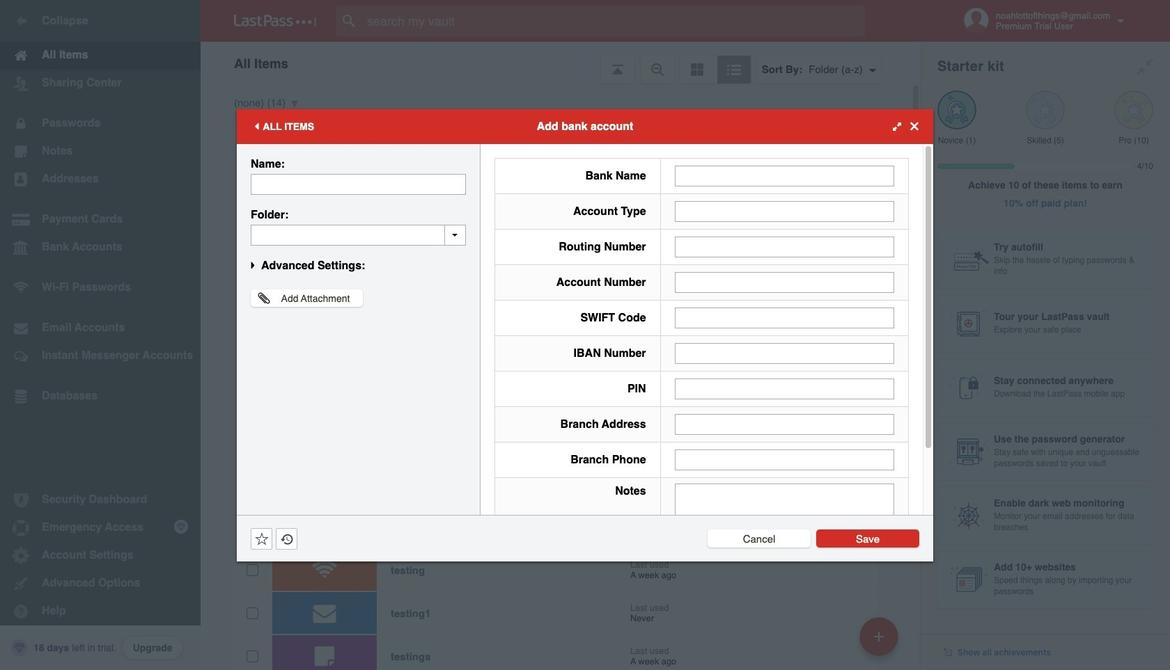 Task type: describe. For each thing, give the bounding box(es) containing it.
new item image
[[874, 632, 884, 642]]

search my vault text field
[[336, 6, 892, 36]]

vault options navigation
[[201, 42, 921, 84]]



Task type: locate. For each thing, give the bounding box(es) containing it.
Search search field
[[336, 6, 892, 36]]

dialog
[[237, 109, 933, 579]]

None text field
[[251, 225, 466, 246], [675, 308, 894, 328], [675, 343, 894, 364], [675, 379, 894, 399], [675, 414, 894, 435], [675, 450, 894, 471], [251, 225, 466, 246], [675, 308, 894, 328], [675, 343, 894, 364], [675, 379, 894, 399], [675, 414, 894, 435], [675, 450, 894, 471]]

new item navigation
[[855, 614, 907, 671]]

None text field
[[675, 165, 894, 186], [251, 174, 466, 195], [675, 201, 894, 222], [675, 236, 894, 257], [675, 272, 894, 293], [675, 484, 894, 570], [675, 165, 894, 186], [251, 174, 466, 195], [675, 201, 894, 222], [675, 236, 894, 257], [675, 272, 894, 293], [675, 484, 894, 570]]

lastpass image
[[234, 15, 316, 27]]

main navigation navigation
[[0, 0, 201, 671]]



Task type: vqa. For each thing, say whether or not it's contained in the screenshot.
password field
no



